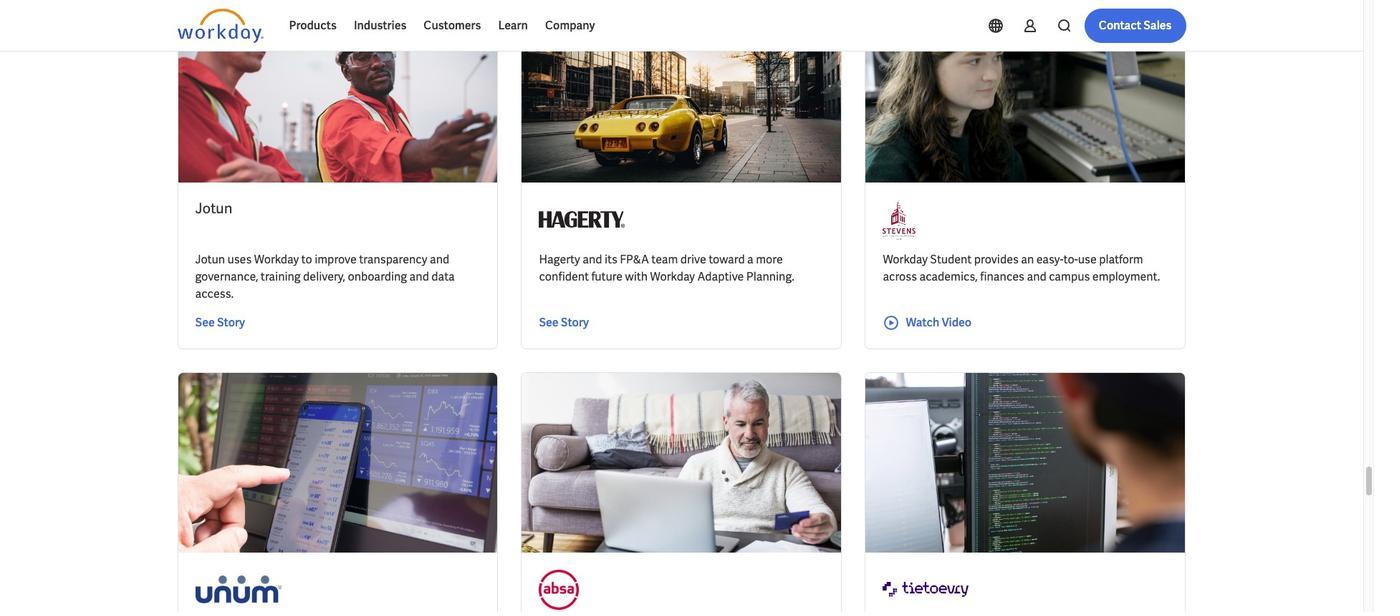 Task type: locate. For each thing, give the bounding box(es) containing it.
workday up training
[[254, 252, 299, 267]]

workday inside workday student provides an easy-to-use platform across academics, finances and campus employment.
[[883, 252, 928, 267]]

2 jotun from the top
[[195, 252, 225, 267]]

jotun
[[195, 199, 233, 218], [195, 252, 225, 267]]

contact sales link
[[1085, 9, 1187, 43]]

see story link down access.
[[195, 314, 245, 332]]

2 see from the left
[[539, 315, 559, 330]]

1 horizontal spatial see story
[[539, 315, 589, 330]]

2 horizontal spatial workday
[[883, 252, 928, 267]]

industry button
[[253, 8, 332, 37]]

2 story from the left
[[561, 315, 589, 330]]

jotun uses workday to improve transparency and governance, training delivery, onboarding and data access.
[[195, 252, 455, 302]]

story down access.
[[217, 315, 245, 330]]

see story down access.
[[195, 315, 245, 330]]

1 jotun from the top
[[195, 199, 233, 218]]

go to the homepage image
[[177, 9, 263, 43]]

company
[[545, 18, 595, 33]]

1 horizontal spatial see story link
[[539, 314, 589, 332]]

and up data
[[430, 252, 450, 267]]

more button
[[480, 8, 545, 37]]

1 horizontal spatial see
[[539, 315, 559, 330]]

hagerty
[[539, 252, 580, 267]]

0 horizontal spatial see
[[195, 315, 215, 330]]

jotun inside jotun uses workday to improve transparency and governance, training delivery, onboarding and data access.
[[195, 252, 225, 267]]

products
[[289, 18, 337, 33]]

campus
[[1050, 269, 1091, 284]]

with
[[625, 269, 648, 284]]

0 vertical spatial jotun
[[195, 199, 233, 218]]

to
[[301, 252, 312, 267]]

platform
[[1100, 252, 1144, 267]]

1 see from the left
[[195, 315, 215, 330]]

topic
[[189, 16, 213, 29]]

see for jotun uses workday to improve transparency and governance, training delivery, onboarding and data access.
[[195, 315, 215, 330]]

1 horizontal spatial story
[[561, 315, 589, 330]]

workday up across
[[883, 252, 928, 267]]

2 see story link from the left
[[539, 314, 589, 332]]

story
[[217, 315, 245, 330], [561, 315, 589, 330]]

transparency
[[359, 252, 428, 267]]

industries button
[[345, 9, 415, 43]]

1 see story from the left
[[195, 315, 245, 330]]

planning.
[[747, 269, 795, 284]]

and left its on the top left
[[583, 252, 602, 267]]

a
[[748, 252, 754, 267]]

1 vertical spatial jotun
[[195, 252, 225, 267]]

0 horizontal spatial see story
[[195, 315, 245, 330]]

data
[[432, 269, 455, 284]]

1 see story link from the left
[[195, 314, 245, 332]]

customers button
[[415, 9, 490, 43]]

contact sales
[[1099, 18, 1172, 33]]

and
[[430, 252, 450, 267], [583, 252, 602, 267], [410, 269, 429, 284], [1027, 269, 1047, 284]]

workday
[[254, 252, 299, 267], [883, 252, 928, 267], [651, 269, 695, 284]]

see down access.
[[195, 315, 215, 330]]

governance,
[[195, 269, 258, 284]]

contact
[[1099, 18, 1142, 33]]

0 horizontal spatial story
[[217, 315, 245, 330]]

story down "confident"
[[561, 315, 589, 330]]

see story down "confident"
[[539, 315, 589, 330]]

toward
[[709, 252, 745, 267]]

finances
[[981, 269, 1025, 284]]

2 see story from the left
[[539, 315, 589, 330]]

Search Customer Stories text field
[[983, 9, 1159, 34]]

1 horizontal spatial workday
[[651, 269, 695, 284]]

adaptive
[[698, 269, 744, 284]]

see
[[195, 315, 215, 330], [539, 315, 559, 330]]

1 story from the left
[[217, 315, 245, 330]]

0 horizontal spatial workday
[[254, 252, 299, 267]]

see story
[[195, 315, 245, 330], [539, 315, 589, 330]]

see story link down "confident"
[[539, 314, 589, 332]]

hagerty and its fp&a team drive toward a more confident future with workday adaptive planning.
[[539, 252, 795, 284]]

jotun up governance,
[[195, 252, 225, 267]]

use
[[1079, 252, 1097, 267]]

employment.
[[1093, 269, 1161, 284]]

all
[[587, 16, 598, 29]]

0 horizontal spatial see story link
[[195, 314, 245, 332]]

see story link
[[195, 314, 245, 332], [539, 314, 589, 332]]

more
[[756, 252, 783, 267]]

student
[[931, 252, 972, 267]]

and inside hagerty and its fp&a team drive toward a more confident future with workday adaptive planning.
[[583, 252, 602, 267]]

and down an
[[1027, 269, 1047, 284]]

workday down team
[[651, 269, 695, 284]]

jotun up uses
[[195, 199, 233, 218]]

outcome
[[398, 16, 440, 29]]

improve
[[315, 252, 357, 267]]

see story link for jotun uses workday to improve transparency and governance, training delivery, onboarding and data access.
[[195, 314, 245, 332]]

fp&a
[[620, 252, 649, 267]]

see down "confident"
[[539, 315, 559, 330]]

business
[[355, 16, 396, 29]]



Task type: vqa. For each thing, say whether or not it's contained in the screenshot.
"PRODUCTS" dropdown button
yes



Task type: describe. For each thing, give the bounding box(es) containing it.
onboarding
[[348, 269, 407, 284]]

learn
[[498, 18, 528, 33]]

across
[[883, 269, 918, 284]]

industries
[[354, 18, 407, 33]]

academics,
[[920, 269, 978, 284]]

delivery,
[[303, 269, 346, 284]]

future
[[592, 269, 623, 284]]

confident
[[539, 269, 589, 284]]

workday student provides an easy-to-use platform across academics, finances and campus employment.
[[883, 252, 1161, 284]]

see for hagerty and its fp&a team drive toward a more confident future with workday adaptive planning.
[[539, 315, 559, 330]]

watch video
[[906, 315, 972, 330]]

clear all
[[560, 16, 598, 29]]

more
[[492, 16, 516, 29]]

tietoevry (formerly known as tieto) image
[[883, 570, 969, 610]]

company button
[[537, 9, 604, 43]]

sales
[[1144, 18, 1172, 33]]

workday inside hagerty and its fp&a team drive toward a more confident future with workday adaptive planning.
[[651, 269, 695, 284]]

watch video link
[[883, 314, 972, 332]]

business outcome button
[[343, 8, 469, 37]]

its
[[605, 252, 618, 267]]

provides
[[975, 252, 1019, 267]]

story for jotun uses workday to improve transparency and governance, training delivery, onboarding and data access.
[[217, 315, 245, 330]]

products button
[[281, 9, 345, 43]]

customers
[[424, 18, 481, 33]]

and left data
[[410, 269, 429, 284]]

absa bank limited image
[[539, 570, 579, 610]]

access.
[[195, 286, 234, 302]]

uses
[[228, 252, 252, 267]]

learn button
[[490, 9, 537, 43]]

see story link for hagerty and its fp&a team drive toward a more confident future with workday adaptive planning.
[[539, 314, 589, 332]]

hagerty image
[[539, 200, 625, 240]]

drive
[[681, 252, 707, 267]]

video
[[942, 315, 972, 330]]

topic button
[[177, 8, 242, 37]]

jotun for jotun
[[195, 199, 233, 218]]

story for hagerty and its fp&a team drive toward a more confident future with workday adaptive planning.
[[561, 315, 589, 330]]

watch
[[906, 315, 940, 330]]

to-
[[1064, 252, 1079, 267]]

see story for jotun uses workday to improve transparency and governance, training delivery, onboarding and data access.
[[195, 315, 245, 330]]

see story for hagerty and its fp&a team drive toward a more confident future with workday adaptive planning.
[[539, 315, 589, 330]]

easy-
[[1037, 252, 1064, 267]]

clear
[[560, 16, 584, 29]]

unum image
[[195, 570, 281, 610]]

industry
[[265, 16, 303, 29]]

clear all button
[[556, 8, 603, 37]]

and inside workday student provides an easy-to-use platform across academics, finances and campus employment.
[[1027, 269, 1047, 284]]

workday inside jotun uses workday to improve transparency and governance, training delivery, onboarding and data access.
[[254, 252, 299, 267]]

an
[[1022, 252, 1035, 267]]

team
[[652, 252, 678, 267]]

business outcome
[[355, 16, 440, 29]]

training
[[261, 269, 301, 284]]

stevens institute of technology image
[[883, 200, 916, 240]]

jotun for jotun uses workday to improve transparency and governance, training delivery, onboarding and data access.
[[195, 252, 225, 267]]



